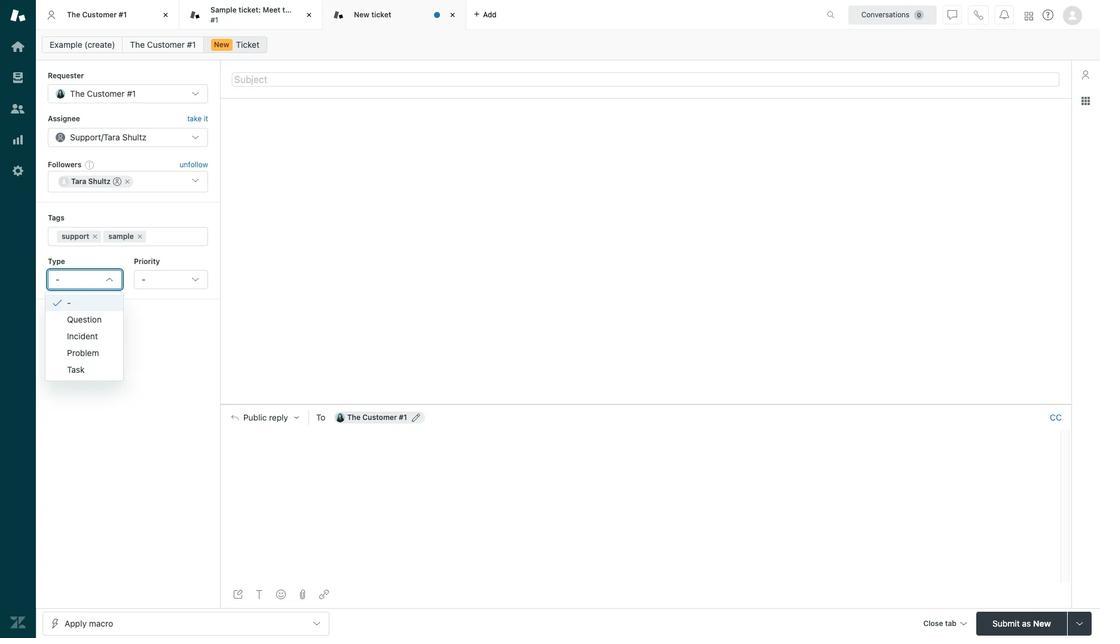 Task type: describe. For each thing, give the bounding box(es) containing it.
#1 inside 'link'
[[187, 39, 196, 50]]

as
[[1023, 619, 1031, 629]]

task option
[[45, 362, 123, 378]]

new for new ticket
[[354, 10, 370, 19]]

add link (cmd k) image
[[319, 590, 329, 600]]

ticket
[[236, 39, 260, 50]]

problem option
[[45, 345, 123, 362]]

#1 inside tab
[[119, 10, 127, 19]]

the right customer@example.com icon in the left of the page
[[347, 413, 361, 422]]

get help image
[[1043, 10, 1054, 20]]

remove image
[[136, 233, 143, 240]]

- inside option
[[67, 298, 71, 308]]

add
[[483, 10, 497, 19]]

cc
[[1051, 413, 1062, 423]]

conversations
[[862, 10, 910, 19]]

followers
[[48, 160, 82, 169]]

conversations button
[[849, 5, 937, 24]]

apply macro
[[65, 619, 113, 629]]

get started image
[[10, 39, 26, 54]]

apply
[[65, 619, 87, 629]]

question option
[[45, 311, 123, 328]]

ticket inside sample ticket: meet the ticket #1
[[296, 5, 316, 14]]

1 close image from the left
[[303, 9, 315, 21]]

the customer #1 inside 'link'
[[130, 39, 196, 50]]

close image inside new ticket tab
[[447, 9, 459, 21]]

assignee
[[48, 114, 80, 123]]

the customer #1 inside requester element
[[70, 89, 136, 99]]

format text image
[[255, 590, 264, 600]]

customer inside tab
[[82, 10, 117, 19]]

tara inside option
[[71, 177, 86, 186]]

tabs tab list
[[36, 0, 815, 30]]

submit
[[993, 619, 1020, 629]]

sample
[[211, 5, 237, 14]]

main element
[[0, 0, 36, 639]]

add button
[[467, 0, 504, 29]]

(create)
[[85, 39, 115, 50]]

reporting image
[[10, 132, 26, 148]]

close tab
[[924, 619, 957, 628]]

tara shultz option
[[58, 176, 133, 188]]

ticket:
[[239, 5, 261, 14]]

secondary element
[[36, 33, 1101, 57]]

#1 left the edit user image
[[399, 413, 407, 422]]

incident option
[[45, 328, 123, 345]]

remove image inside tara shultz option
[[124, 178, 131, 186]]

button displays agent's chat status as invisible. image
[[948, 10, 958, 19]]

example (create) button
[[42, 36, 123, 53]]

apps image
[[1082, 96, 1091, 106]]

public
[[243, 413, 267, 423]]

customer@example.com image
[[335, 413, 345, 423]]

tara shultz
[[71, 177, 111, 186]]

2 vertical spatial new
[[1034, 619, 1052, 629]]

minimize composer image
[[641, 400, 651, 410]]

customers image
[[10, 101, 26, 117]]

sample ticket: meet the ticket #1
[[211, 5, 316, 24]]

example
[[50, 39, 82, 50]]

support
[[62, 232, 89, 241]]

take
[[187, 114, 202, 123]]

customer inside 'link'
[[147, 39, 185, 50]]

the inside 'link'
[[130, 39, 145, 50]]

new ticket tab
[[323, 0, 467, 30]]

add attachment image
[[298, 590, 307, 600]]



Task type: locate. For each thing, give the bounding box(es) containing it.
the customer #1
[[67, 10, 127, 19], [130, 39, 196, 50], [70, 89, 136, 99], [347, 413, 407, 422]]

1 vertical spatial tara
[[71, 177, 86, 186]]

notifications image
[[1000, 10, 1010, 19]]

0 horizontal spatial - button
[[48, 270, 122, 290]]

admin image
[[10, 163, 26, 179]]

#1 down sample
[[211, 15, 218, 24]]

the right (create)
[[130, 39, 145, 50]]

the customer #1 tab
[[36, 0, 179, 30]]

- down priority
[[142, 275, 146, 285]]

priority
[[134, 257, 160, 266]]

1 - button from the left
[[48, 270, 122, 290]]

to
[[316, 413, 326, 423]]

tara
[[104, 132, 120, 142], [71, 177, 86, 186]]

0 vertical spatial shultz
[[122, 132, 147, 142]]

close tab button
[[918, 612, 972, 638]]

unfollow button
[[180, 160, 208, 170]]

#1 inside sample ticket: meet the ticket #1
[[211, 15, 218, 24]]

zendesk support image
[[10, 8, 26, 23]]

- button down priority
[[134, 270, 208, 290]]

2 horizontal spatial -
[[142, 275, 146, 285]]

tab
[[946, 619, 957, 628]]

1 horizontal spatial close image
[[447, 9, 459, 21]]

close image
[[303, 9, 315, 21], [447, 9, 459, 21]]

Subject field
[[232, 72, 1060, 86]]

the customer #1 link
[[122, 36, 204, 53]]

new inside tab
[[354, 10, 370, 19]]

the customer #1 right customer@example.com icon in the left of the page
[[347, 413, 407, 422]]

assignee element
[[48, 128, 208, 147]]

the up example
[[67, 10, 80, 19]]

#1 left close icon
[[119, 10, 127, 19]]

the customer #1 down close icon
[[130, 39, 196, 50]]

edit user image
[[412, 414, 420, 422]]

user is an agent image
[[113, 178, 121, 186]]

shultz left user is an agent icon
[[88, 177, 111, 186]]

new ticket
[[354, 10, 392, 19]]

support
[[70, 132, 101, 142]]

0 vertical spatial new
[[354, 10, 370, 19]]

type list box
[[45, 292, 124, 381]]

followers element
[[48, 171, 208, 193]]

0 horizontal spatial remove image
[[92, 233, 99, 240]]

- button for type
[[48, 270, 122, 290]]

- option
[[45, 295, 123, 311]]

new for new
[[214, 40, 230, 49]]

requester
[[48, 71, 84, 80]]

customer left the edit user image
[[363, 413, 397, 422]]

- button for priority
[[134, 270, 208, 290]]

customer up 'support / tara shultz'
[[87, 89, 125, 99]]

task
[[67, 365, 85, 375]]

displays possible ticket submission types image
[[1076, 619, 1085, 629]]

the
[[283, 5, 294, 14]]

requester element
[[48, 85, 208, 104]]

the customer #1 down requester
[[70, 89, 136, 99]]

1 horizontal spatial -
[[67, 298, 71, 308]]

the inside tab
[[67, 10, 80, 19]]

macro
[[89, 619, 113, 629]]

problem
[[67, 348, 99, 358]]

new inside secondary element
[[214, 40, 230, 49]]

reply
[[269, 413, 288, 423]]

public reply
[[243, 413, 288, 423]]

info on adding followers image
[[85, 160, 95, 170]]

/
[[101, 132, 104, 142]]

0 horizontal spatial tara
[[71, 177, 86, 186]]

- button up - option
[[48, 270, 122, 290]]

1 horizontal spatial new
[[354, 10, 370, 19]]

new
[[354, 10, 370, 19], [214, 40, 230, 49], [1034, 619, 1052, 629]]

example (create)
[[50, 39, 115, 50]]

close
[[924, 619, 944, 628]]

it
[[204, 114, 208, 123]]

1 vertical spatial shultz
[[88, 177, 111, 186]]

shultz inside tara shultz option
[[88, 177, 111, 186]]

1 horizontal spatial ticket
[[372, 10, 392, 19]]

0 horizontal spatial -
[[56, 275, 59, 285]]

0 horizontal spatial ticket
[[296, 5, 316, 14]]

remove image right user is an agent icon
[[124, 178, 131, 186]]

shultz inside "assignee" element
[[122, 132, 147, 142]]

customer context image
[[1082, 70, 1091, 80]]

1 vertical spatial new
[[214, 40, 230, 49]]

the customer #1 inside tab
[[67, 10, 127, 19]]

tarashultz49@gmail.com image
[[59, 177, 69, 187]]

zendesk products image
[[1025, 12, 1034, 20]]

close image
[[160, 9, 172, 21]]

take it
[[187, 114, 208, 123]]

remove image
[[124, 178, 131, 186], [92, 233, 99, 240]]

tags
[[48, 214, 64, 223]]

#1 left ticket
[[187, 39, 196, 50]]

- button
[[48, 270, 122, 290], [134, 270, 208, 290]]

remove image right support
[[92, 233, 99, 240]]

support / tara shultz
[[70, 132, 147, 142]]

close image right the
[[303, 9, 315, 21]]

1 horizontal spatial - button
[[134, 270, 208, 290]]

1 horizontal spatial shultz
[[122, 132, 147, 142]]

meet
[[263, 5, 281, 14]]

- for type
[[56, 275, 59, 285]]

2 horizontal spatial new
[[1034, 619, 1052, 629]]

- for priority
[[142, 275, 146, 285]]

#1 up "assignee" element
[[127, 89, 136, 99]]

0 vertical spatial remove image
[[124, 178, 131, 186]]

- down type
[[56, 275, 59, 285]]

incident
[[67, 331, 98, 341]]

zendesk image
[[10, 616, 26, 631]]

the
[[67, 10, 80, 19], [130, 39, 145, 50], [70, 89, 85, 99], [347, 413, 361, 422]]

0 horizontal spatial new
[[214, 40, 230, 49]]

cc button
[[1050, 413, 1062, 423]]

type
[[48, 257, 65, 266]]

2 close image from the left
[[447, 9, 459, 21]]

sample
[[108, 232, 134, 241]]

1 horizontal spatial remove image
[[124, 178, 131, 186]]

unfollow
[[180, 160, 208, 169]]

insert emojis image
[[276, 590, 286, 600]]

customer down close icon
[[147, 39, 185, 50]]

-
[[56, 275, 59, 285], [142, 275, 146, 285], [67, 298, 71, 308]]

1 vertical spatial remove image
[[92, 233, 99, 240]]

question
[[67, 314, 102, 325]]

customer inside requester element
[[87, 89, 125, 99]]

#1 inside requester element
[[127, 89, 136, 99]]

tara right support in the left top of the page
[[104, 132, 120, 142]]

0 horizontal spatial close image
[[303, 9, 315, 21]]

#1
[[119, 10, 127, 19], [211, 15, 218, 24], [187, 39, 196, 50], [127, 89, 136, 99], [399, 413, 407, 422]]

tab containing sample ticket: meet the ticket
[[179, 0, 323, 30]]

2 - button from the left
[[134, 270, 208, 290]]

the inside requester element
[[70, 89, 85, 99]]

shultz right /
[[122, 132, 147, 142]]

shultz
[[122, 132, 147, 142], [88, 177, 111, 186]]

tara inside "assignee" element
[[104, 132, 120, 142]]

1 horizontal spatial tara
[[104, 132, 120, 142]]

0 vertical spatial tara
[[104, 132, 120, 142]]

0 horizontal spatial shultz
[[88, 177, 111, 186]]

customer up (create)
[[82, 10, 117, 19]]

- up question
[[67, 298, 71, 308]]

views image
[[10, 70, 26, 86]]

tab
[[179, 0, 323, 30]]

submit as new
[[993, 619, 1052, 629]]

tara right tarashultz49@gmail.com icon
[[71, 177, 86, 186]]

ticket inside tab
[[372, 10, 392, 19]]

the customer #1 up (create)
[[67, 10, 127, 19]]

the down requester
[[70, 89, 85, 99]]

ticket
[[296, 5, 316, 14], [372, 10, 392, 19]]

close image left 'add' dropdown button
[[447, 9, 459, 21]]

take it button
[[187, 113, 208, 125]]

public reply button
[[221, 405, 309, 431]]

customer
[[82, 10, 117, 19], [147, 39, 185, 50], [87, 89, 125, 99], [363, 413, 397, 422]]

draft mode image
[[233, 590, 243, 600]]



Task type: vqa. For each thing, say whether or not it's contained in the screenshot.
The 0 associated with Suspended tickets
no



